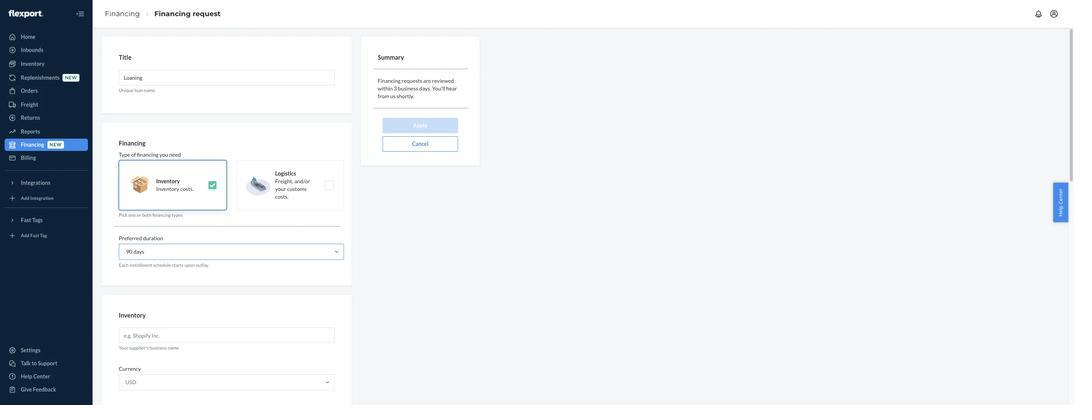 Task type: locate. For each thing, give the bounding box(es) containing it.
to
[[32, 361, 37, 367]]

help
[[1058, 206, 1064, 217], [21, 374, 32, 380]]

1 vertical spatial help center
[[21, 374, 50, 380]]

financing request
[[154, 10, 221, 18]]

financing link
[[105, 10, 140, 18]]

fast left tags
[[21, 217, 31, 224]]

of
[[131, 152, 136, 158]]

add integration
[[21, 196, 54, 202]]

reports link
[[5, 126, 88, 138]]

0 vertical spatial costs.
[[180, 186, 194, 193]]

fast
[[21, 217, 31, 224], [30, 233, 39, 239]]

financing right both
[[152, 213, 171, 218]]

days.
[[419, 85, 431, 92]]

financing inside the financing requests are reviewed within 3 business days. you'll hear from us shortly.
[[378, 77, 401, 84]]

add fast tag link
[[5, 230, 88, 242]]

orders
[[21, 88, 38, 94]]

hear
[[446, 85, 457, 92]]

replenishments
[[21, 74, 60, 81]]

fast left 'tag'
[[30, 233, 39, 239]]

days
[[133, 249, 144, 256]]

us
[[390, 93, 396, 99]]

apply button
[[383, 118, 458, 133]]

1 vertical spatial business
[[150, 346, 167, 352]]

supplier's
[[129, 346, 149, 352]]

1 horizontal spatial costs.
[[275, 194, 289, 200]]

1 vertical spatial help
[[21, 374, 32, 380]]

0 horizontal spatial name
[[144, 87, 155, 93]]

give feedback button
[[5, 384, 88, 397]]

0 horizontal spatial help
[[21, 374, 32, 380]]

your
[[275, 186, 286, 193]]

add for add integration
[[21, 196, 29, 202]]

home link
[[5, 31, 88, 43]]

logistics freight, and/or your customs costs.
[[275, 171, 310, 200]]

1 vertical spatial new
[[50, 142, 62, 148]]

business
[[398, 85, 418, 92], [150, 346, 167, 352]]

are
[[423, 77, 431, 84]]

90 days
[[126, 249, 144, 256]]

financing right of
[[137, 152, 158, 158]]

from
[[378, 93, 389, 99]]

financing
[[105, 10, 140, 18], [154, 10, 191, 18], [378, 77, 401, 84], [119, 140, 146, 147], [21, 142, 44, 148]]

freight link
[[5, 99, 88, 111]]

name
[[144, 87, 155, 93], [168, 346, 179, 352]]

fast tags button
[[5, 214, 88, 227]]

business inside the financing requests are reviewed within 3 business days. you'll hear from us shortly.
[[398, 85, 418, 92]]

0 vertical spatial new
[[65, 75, 77, 81]]

1 horizontal spatial help center
[[1058, 189, 1064, 217]]

settings link
[[5, 345, 88, 357]]

1 horizontal spatial new
[[65, 75, 77, 81]]

outlay
[[196, 263, 208, 269]]

cancel
[[412, 141, 429, 147]]

give
[[21, 387, 32, 393]]

costs. left check square image
[[180, 186, 194, 193]]

financing request link
[[154, 10, 221, 18]]

1 vertical spatial add
[[21, 233, 29, 239]]

both
[[142, 213, 152, 218]]

0 vertical spatial help center
[[1058, 189, 1064, 217]]

0 vertical spatial fast
[[21, 217, 31, 224]]

help center link
[[5, 371, 88, 383]]

add for add fast tag
[[21, 233, 29, 239]]

center inside button
[[1058, 189, 1064, 205]]

financing
[[137, 152, 158, 158], [152, 213, 171, 218]]

name right loan
[[144, 87, 155, 93]]

inventory
[[21, 61, 45, 67], [156, 178, 180, 185], [156, 186, 179, 193], [119, 312, 146, 319]]

0 vertical spatial center
[[1058, 189, 1064, 205]]

1 add from the top
[[21, 196, 29, 202]]

talk to support
[[21, 361, 57, 367]]

new
[[65, 75, 77, 81], [50, 142, 62, 148]]

0 horizontal spatial new
[[50, 142, 62, 148]]

e.g. Shopify Inc. field
[[119, 328, 335, 344]]

1 horizontal spatial name
[[168, 346, 179, 352]]

feedback
[[33, 387, 56, 393]]

business up shortly.
[[398, 85, 418, 92]]

1 horizontal spatial help
[[1058, 206, 1064, 217]]

each installment schedule starts upon outlay
[[119, 263, 208, 269]]

returns link
[[5, 112, 88, 124]]

0 vertical spatial add
[[21, 196, 29, 202]]

1 vertical spatial fast
[[30, 233, 39, 239]]

your
[[119, 346, 128, 352]]

reviewed
[[432, 77, 454, 84]]

center
[[1058, 189, 1064, 205], [33, 374, 50, 380]]

open notifications image
[[1034, 9, 1043, 19]]

business right supplier's
[[150, 346, 167, 352]]

0 vertical spatial business
[[398, 85, 418, 92]]

0 vertical spatial help
[[1058, 206, 1064, 217]]

flexport logo image
[[8, 10, 43, 18]]

upon
[[185, 263, 195, 269]]

1 vertical spatial name
[[168, 346, 179, 352]]

1 horizontal spatial center
[[1058, 189, 1064, 205]]

0 vertical spatial name
[[144, 87, 155, 93]]

inventory link
[[5, 58, 88, 70]]

financing for financing link at the top
[[105, 10, 140, 18]]

settings
[[21, 348, 40, 354]]

add left integration
[[21, 196, 29, 202]]

costs.
[[180, 186, 194, 193], [275, 194, 289, 200]]

0 vertical spatial financing
[[137, 152, 158, 158]]

new down the 'reports' link
[[50, 142, 62, 148]]

0 horizontal spatial costs.
[[180, 186, 194, 193]]

inventory down you
[[156, 178, 180, 185]]

schedule
[[153, 263, 171, 269]]

costs. down your
[[275, 194, 289, 200]]

new up orders link
[[65, 75, 77, 81]]

new for financing
[[50, 142, 62, 148]]

1 horizontal spatial business
[[398, 85, 418, 92]]

cancel button
[[383, 136, 458, 152]]

0 horizontal spatial help center
[[21, 374, 50, 380]]

90
[[126, 249, 132, 256]]

billing
[[21, 155, 36, 161]]

apply
[[413, 122, 428, 129]]

financing requests are reviewed within 3 business days. you'll hear from us shortly.
[[378, 77, 457, 99]]

preferred duration
[[119, 235, 163, 242]]

help center inside help center button
[[1058, 189, 1064, 217]]

add down fast tags
[[21, 233, 29, 239]]

2 add from the top
[[21, 233, 29, 239]]

name right supplier's
[[168, 346, 179, 352]]

0 horizontal spatial business
[[150, 346, 167, 352]]

billing link
[[5, 152, 88, 164]]

help center
[[1058, 189, 1064, 217], [21, 374, 50, 380]]

0 horizontal spatial center
[[33, 374, 50, 380]]

1 vertical spatial costs.
[[275, 194, 289, 200]]



Task type: describe. For each thing, give the bounding box(es) containing it.
help center inside help center link
[[21, 374, 50, 380]]

breadcrumbs navigation
[[99, 3, 227, 25]]

summary
[[378, 54, 404, 61]]

e.g. March 2023 inventory top-up field
[[119, 70, 335, 85]]

costs. inside inventory inventory costs.
[[180, 186, 194, 193]]

inbounds
[[21, 47, 43, 53]]

installment
[[129, 263, 152, 269]]

unique
[[119, 87, 134, 93]]

usd
[[125, 380, 136, 386]]

support
[[38, 361, 57, 367]]

reports
[[21, 128, 40, 135]]

inventory up types
[[156, 186, 179, 193]]

integrations button
[[5, 177, 88, 189]]

customs
[[287, 186, 307, 193]]

integrations
[[21, 180, 50, 186]]

shortly.
[[397, 93, 414, 99]]

unique loan name
[[119, 87, 155, 93]]

duration
[[143, 235, 163, 242]]

open account menu image
[[1050, 9, 1059, 19]]

tags
[[32, 217, 43, 224]]

preferred
[[119, 235, 142, 242]]

pick one or both financing types
[[119, 213, 183, 218]]

pick
[[119, 213, 127, 218]]

fast inside the add fast tag link
[[30, 233, 39, 239]]

returns
[[21, 115, 40, 121]]

requests
[[402, 77, 422, 84]]

each
[[119, 263, 129, 269]]

financing for financing requests are reviewed within 3 business days. you'll hear from us shortly.
[[378, 77, 401, 84]]

costs. inside logistics freight, and/or your customs costs.
[[275, 194, 289, 200]]

close navigation image
[[76, 9, 85, 19]]

types
[[172, 213, 183, 218]]

freight,
[[275, 178, 293, 185]]

add integration link
[[5, 192, 88, 205]]

one
[[128, 213, 136, 218]]

1 vertical spatial center
[[33, 374, 50, 380]]

need
[[169, 152, 181, 158]]

within
[[378, 85, 393, 92]]

talk to support link
[[5, 358, 88, 370]]

currency
[[119, 366, 141, 373]]

1 vertical spatial financing
[[152, 213, 171, 218]]

help center button
[[1054, 183, 1069, 223]]

new for replenishments
[[65, 75, 77, 81]]

starts
[[172, 263, 184, 269]]

loan
[[134, 87, 143, 93]]

fast inside fast tags dropdown button
[[21, 217, 31, 224]]

request
[[193, 10, 221, 18]]

your supplier's business name
[[119, 346, 179, 352]]

give feedback
[[21, 387, 56, 393]]

home
[[21, 34, 35, 40]]

fast tags
[[21, 217, 43, 224]]

title
[[119, 54, 132, 61]]

and/or
[[294, 178, 310, 185]]

check square image
[[208, 181, 217, 190]]

inventory inventory costs.
[[156, 178, 194, 193]]

freight
[[21, 101, 38, 108]]

or
[[137, 213, 141, 218]]

logistics
[[275, 171, 296, 177]]

talk
[[21, 361, 31, 367]]

type of financing you need
[[119, 152, 181, 158]]

orders link
[[5, 85, 88, 97]]

financing for financing request
[[154, 10, 191, 18]]

inventory up supplier's
[[119, 312, 146, 319]]

inbounds link
[[5, 44, 88, 56]]

3
[[394, 85, 397, 92]]

inventory down inbounds
[[21, 61, 45, 67]]

add fast tag
[[21, 233, 47, 239]]

you'll
[[432, 85, 445, 92]]

type
[[119, 152, 130, 158]]

you
[[160, 152, 168, 158]]

help inside button
[[1058, 206, 1064, 217]]

integration
[[30, 196, 54, 202]]

tag
[[40, 233, 47, 239]]



Task type: vqa. For each thing, say whether or not it's contained in the screenshot.
Your supplier's business name
yes



